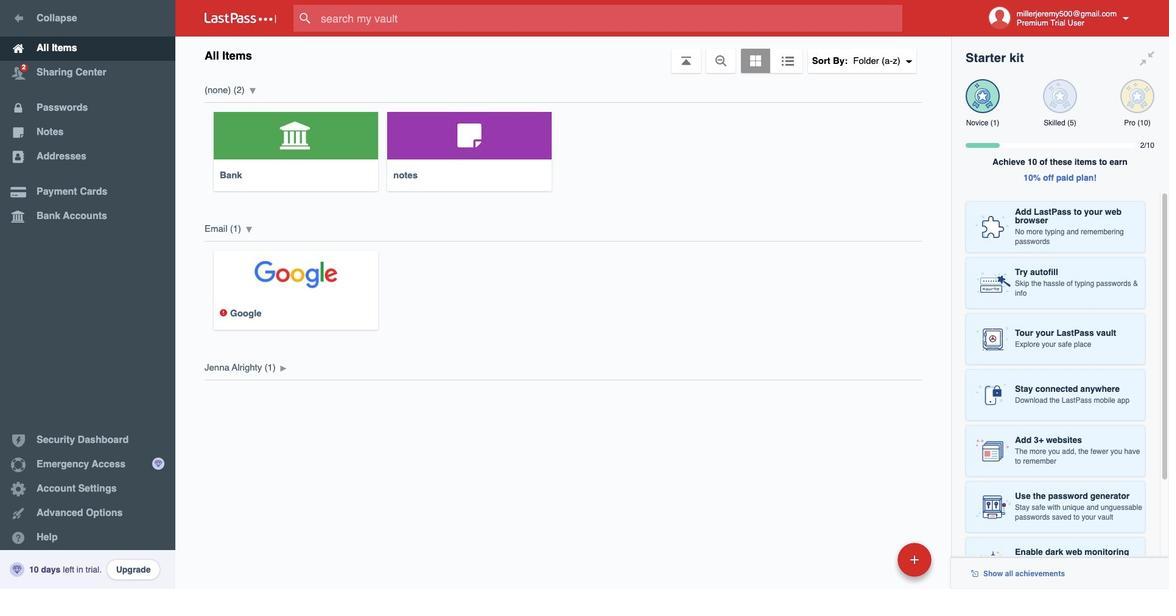 Task type: vqa. For each thing, say whether or not it's contained in the screenshot.
Dialog
no



Task type: describe. For each thing, give the bounding box(es) containing it.
vault options navigation
[[175, 37, 951, 73]]

search my vault text field
[[294, 5, 926, 32]]

Search search field
[[294, 5, 926, 32]]



Task type: locate. For each thing, give the bounding box(es) containing it.
main navigation navigation
[[0, 0, 175, 590]]

new item element
[[814, 543, 936, 577]]

lastpass image
[[205, 13, 277, 24]]

new item navigation
[[814, 540, 939, 590]]



